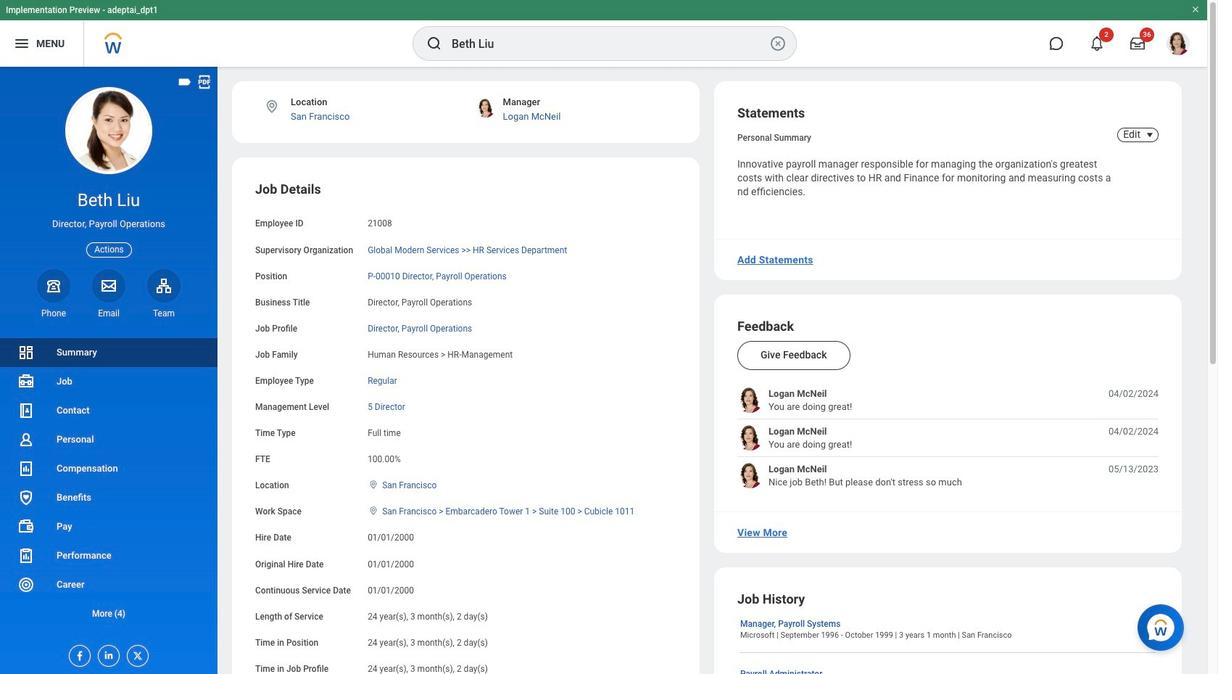 Task type: locate. For each thing, give the bounding box(es) containing it.
benefits image
[[17, 489, 35, 506]]

1 horizontal spatial location image
[[368, 506, 380, 516]]

caret down image
[[1142, 129, 1159, 141]]

list
[[0, 338, 218, 628], [738, 388, 1159, 489]]

pay image
[[17, 518, 35, 535]]

linkedin image
[[99, 646, 115, 661]]

banner
[[0, 0, 1208, 67]]

group
[[255, 181, 677, 674]]

2 vertical spatial employee's photo (logan mcneil) image
[[738, 463, 763, 489]]

employee's photo (logan mcneil) image
[[738, 388, 763, 413], [738, 425, 763, 451], [738, 463, 763, 489]]

location image
[[264, 99, 280, 115], [368, 506, 380, 516]]

0 vertical spatial employee's photo (logan mcneil) image
[[738, 388, 763, 413]]

close environment banner image
[[1192, 5, 1201, 14]]

3 employee's photo (logan mcneil) image from the top
[[738, 463, 763, 489]]

contact image
[[17, 402, 35, 419]]

personal image
[[17, 431, 35, 448]]

tag image
[[177, 74, 193, 90]]

phone image
[[44, 277, 64, 294]]

1 vertical spatial employee's photo (logan mcneil) image
[[738, 425, 763, 451]]

x circle image
[[770, 35, 787, 52]]

full time element
[[368, 425, 401, 438]]

email beth liu element
[[92, 308, 126, 319]]

career image
[[17, 576, 35, 594]]

0 horizontal spatial list
[[0, 338, 218, 628]]

team beth liu element
[[147, 308, 181, 319]]

search image
[[426, 35, 443, 52]]

1 employee's photo (logan mcneil) image from the top
[[738, 388, 763, 413]]

0 vertical spatial location image
[[264, 99, 280, 115]]

location image
[[368, 480, 380, 490]]

Search Workday  search field
[[452, 28, 767, 59]]



Task type: describe. For each thing, give the bounding box(es) containing it.
mail image
[[100, 277, 118, 294]]

summary image
[[17, 344, 35, 361]]

2 employee's photo (logan mcneil) image from the top
[[738, 425, 763, 451]]

job image
[[17, 373, 35, 390]]

x image
[[128, 646, 144, 662]]

0 horizontal spatial location image
[[264, 99, 280, 115]]

view printable version (pdf) image
[[197, 74, 213, 90]]

justify image
[[13, 35, 30, 52]]

personal summary element
[[738, 130, 812, 143]]

profile logan mcneil image
[[1167, 32, 1191, 58]]

performance image
[[17, 547, 35, 564]]

view team image
[[155, 277, 173, 294]]

compensation image
[[17, 460, 35, 477]]

inbox large image
[[1131, 36, 1146, 51]]

notifications large image
[[1091, 36, 1105, 51]]

navigation pane region
[[0, 67, 218, 674]]

facebook image
[[70, 646, 86, 662]]

1 horizontal spatial list
[[738, 388, 1159, 489]]

phone beth liu element
[[37, 308, 70, 319]]

1 vertical spatial location image
[[368, 506, 380, 516]]



Task type: vqa. For each thing, say whether or not it's contained in the screenshot.
Full time element
yes



